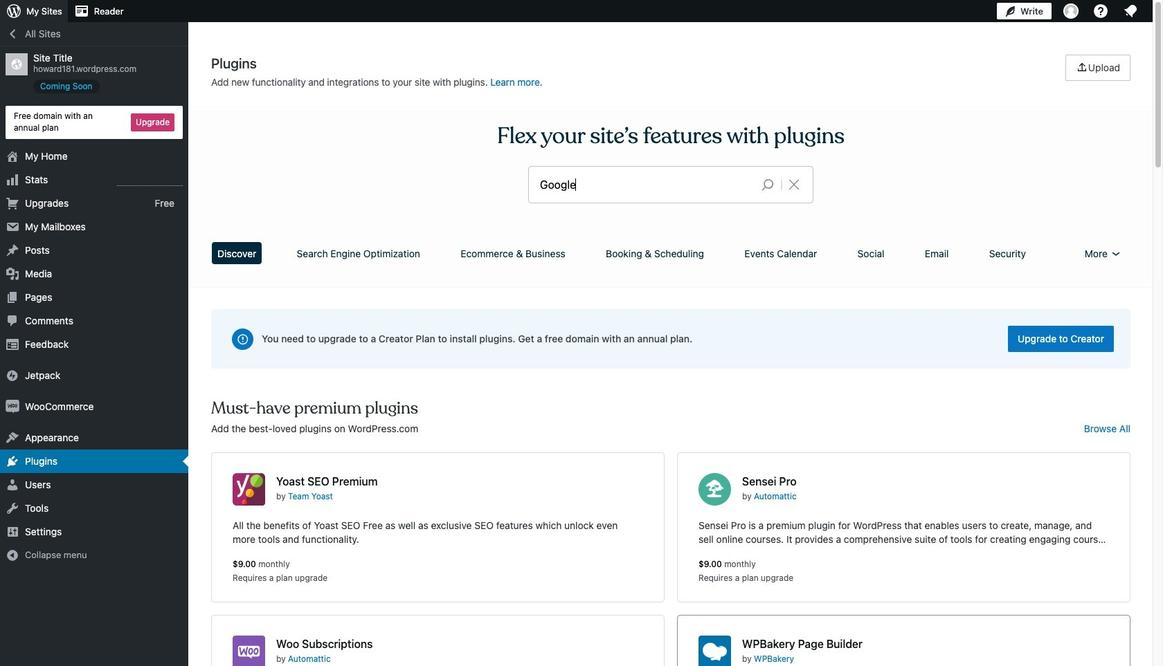 Task type: vqa. For each thing, say whether or not it's contained in the screenshot.
the plugin icon
yes



Task type: locate. For each thing, give the bounding box(es) containing it.
plugin icon image
[[233, 474, 265, 506], [699, 474, 731, 506], [233, 637, 265, 667], [699, 637, 731, 667]]

img image
[[6, 369, 19, 383], [6, 400, 19, 414]]

1 vertical spatial img image
[[6, 400, 19, 414]]

0 vertical spatial img image
[[6, 369, 19, 383]]

None search field
[[529, 167, 813, 203]]

main content
[[206, 55, 1136, 667]]

highest hourly views 0 image
[[117, 177, 183, 186]]

2 img image from the top
[[6, 400, 19, 414]]

my profile image
[[1064, 3, 1079, 19]]



Task type: describe. For each thing, give the bounding box(es) containing it.
open search image
[[751, 175, 786, 195]]

help image
[[1093, 3, 1110, 19]]

1 img image from the top
[[6, 369, 19, 383]]

manage your notifications image
[[1123, 3, 1139, 19]]

Search search field
[[540, 167, 751, 203]]

close search image
[[777, 177, 812, 193]]



